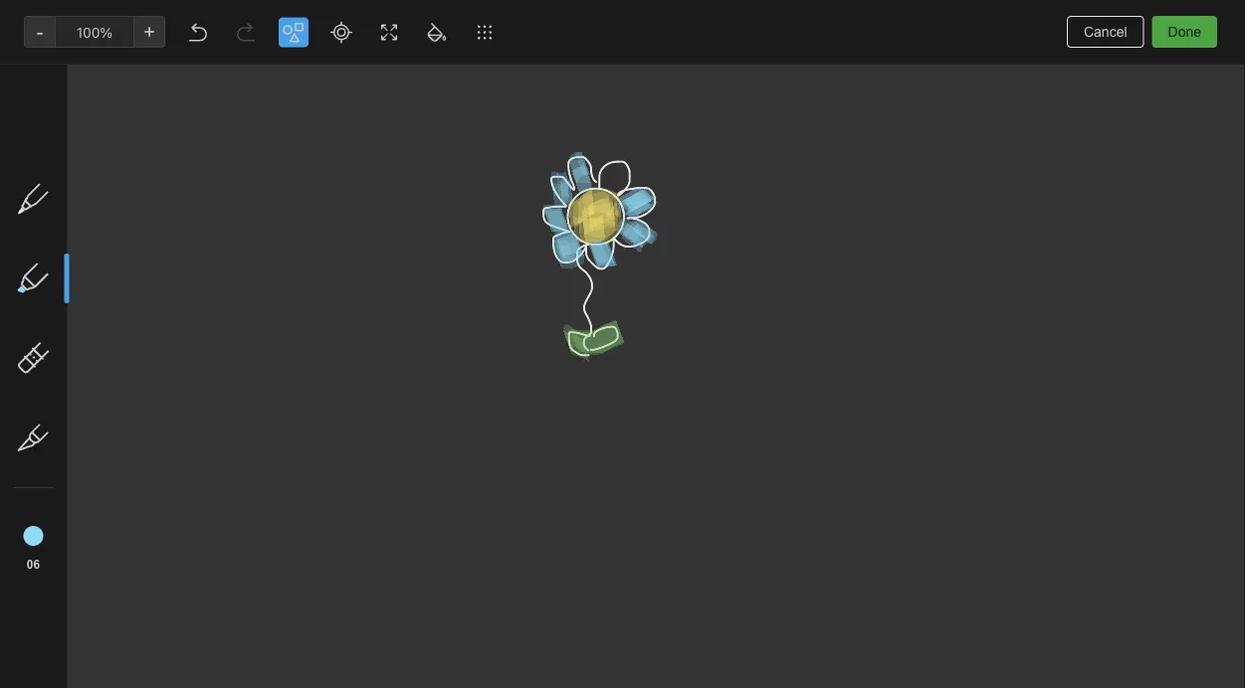 Task type: vqa. For each thing, say whether or not it's contained in the screenshot.
the 3
yes



Task type: describe. For each thing, give the bounding box(es) containing it.
last edited on dec 5, 2023
[[634, 61, 808, 78]]

share
[[1142, 15, 1181, 32]]

notebooks
[[45, 271, 115, 288]]

notes
[[275, 62, 311, 79]]

with
[[93, 335, 120, 351]]

task
[[504, 168, 534, 184]]

note window element
[[0, 0, 1245, 689]]

new
[[44, 114, 72, 130]]

notes inside notes link
[[44, 196, 82, 212]]

tags button
[[0, 296, 238, 328]]

3
[[263, 62, 271, 79]]

share button
[[1125, 8, 1198, 40]]

shared with me
[[44, 335, 144, 351]]

dec
[[729, 61, 755, 78]]

last
[[634, 61, 661, 78]]

tasks
[[44, 228, 80, 244]]

morning
[[447, 168, 500, 184]]

edited
[[665, 61, 706, 78]]

-
[[542, 150, 549, 166]]

tree containing home
[[0, 156, 239, 579]]

5,
[[759, 61, 771, 78]]

home link
[[0, 156, 239, 188]]

organize files - morning task button
[[432, 111, 596, 362]]

tasks button
[[0, 220, 238, 252]]



Task type: locate. For each thing, give the bounding box(es) containing it.
only you
[[1056, 16, 1109, 31]]

trash link
[[0, 371, 238, 403]]

only
[[1056, 16, 1084, 31]]

None search field
[[26, 58, 213, 94]]

notebooks link
[[0, 264, 238, 296]]

new button
[[12, 105, 227, 140]]

files
[[509, 150, 538, 166]]

trash
[[44, 379, 79, 395]]

shared
[[44, 335, 89, 351]]

2023
[[774, 61, 808, 78]]

Note Editor text field
[[0, 0, 1245, 689]]

0 vertical spatial notes
[[282, 20, 337, 43]]

me
[[124, 335, 144, 351]]

notes down home
[[44, 196, 82, 212]]

notes up notes
[[282, 20, 337, 43]]

organize
[[447, 150, 505, 166]]

you
[[1087, 16, 1109, 31]]

on
[[710, 61, 726, 78]]

1 horizontal spatial notes
[[282, 20, 337, 43]]

notes
[[282, 20, 337, 43], [44, 196, 82, 212]]

shared with me link
[[0, 328, 238, 359]]

1 vertical spatial notes
[[44, 196, 82, 212]]

3 notes
[[263, 62, 311, 79]]

organize files - morning task
[[447, 150, 549, 184]]

tree
[[0, 156, 239, 579]]

notes link
[[0, 188, 238, 220]]

home
[[44, 164, 82, 180]]

settings image
[[203, 16, 227, 40]]

0 horizontal spatial notes
[[44, 196, 82, 212]]

expand notebooks image
[[5, 272, 21, 288]]

tags
[[45, 303, 75, 320]]

Search text field
[[26, 58, 213, 94]]



